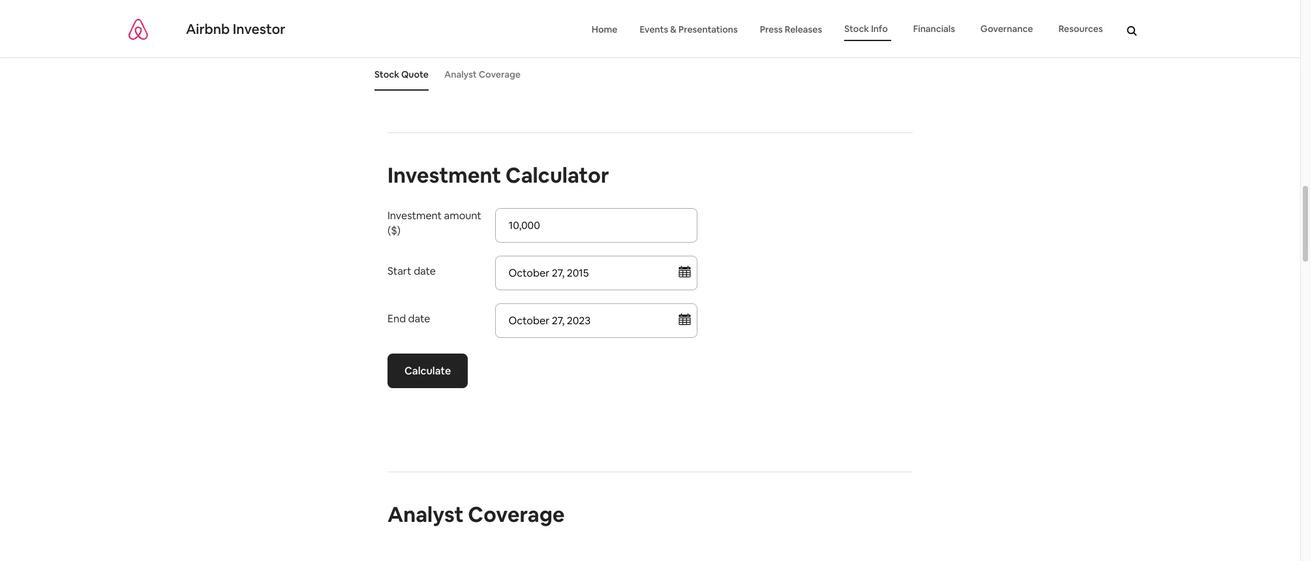 Task type: vqa. For each thing, say whether or not it's contained in the screenshot.
the Press Releases 'link'
yes



Task type: locate. For each thing, give the bounding box(es) containing it.
investment for investment calculator
[[388, 162, 501, 189]]

governance
[[981, 23, 1034, 35]]

end
[[388, 312, 406, 326]]

0 vertical spatial stock
[[845, 23, 870, 35]]

2 row from the top
[[388, 4, 913, 49]]

1 vertical spatial coverage
[[468, 502, 565, 528]]

amount
[[444, 209, 482, 223]]

$115.47
[[782, 20, 812, 32]]

investment inside investment amount ($)
[[388, 209, 442, 223]]

investment up amount
[[388, 162, 501, 189]]

cell
[[388, 0, 519, 4], [519, 0, 651, 4], [651, 0, 782, 4], [782, 0, 913, 4], [388, 4, 519, 49]]

1 vertical spatial analyst
[[388, 502, 464, 528]]

presentations
[[679, 24, 738, 36]]

resources button
[[1059, 18, 1107, 41]]

1 vertical spatial stock
[[375, 69, 400, 81]]

press releases link
[[760, 19, 823, 40]]

table
[[388, 0, 913, 49]]

stock quote link
[[375, 58, 429, 91]]

1 vertical spatial investment
[[388, 209, 442, 223]]

0 vertical spatial date
[[414, 264, 436, 278]]

2 investment from the top
[[388, 209, 442, 223]]

home link
[[592, 19, 618, 40]]

stock inside popup button
[[845, 23, 870, 35]]

resources
[[1059, 23, 1104, 35]]

investment calculator
[[388, 162, 610, 189]]

governance button
[[981, 18, 1037, 41]]

row
[[388, 0, 913, 4], [388, 4, 913, 49]]

date right start
[[414, 264, 436, 278]]

date for end date
[[408, 312, 431, 326]]

1 horizontal spatial stock
[[845, 23, 870, 35]]

analyst
[[445, 69, 477, 81], [388, 502, 464, 528]]

click to open search image
[[1128, 26, 1138, 37]]

menu
[[581, 18, 1118, 41]]

releases
[[785, 24, 823, 36]]

stock left info
[[845, 23, 870, 35]]

date right end
[[408, 312, 431, 326]]

investment for investment amount ($)
[[388, 209, 442, 223]]

investment
[[388, 162, 501, 189], [388, 209, 442, 223]]

0 horizontal spatial stock
[[375, 69, 400, 81]]

airbnb
[[186, 20, 230, 38]]

coverage
[[479, 69, 521, 81], [468, 502, 565, 528]]

0 vertical spatial coverage
[[479, 69, 521, 81]]

menu containing stock info
[[581, 18, 1118, 41]]

investment up ($)
[[388, 209, 442, 223]]

1 row from the top
[[388, 0, 913, 4]]

calculate
[[405, 364, 451, 378]]

analyst coverage
[[445, 69, 521, 81], [388, 502, 565, 528]]

1 investment from the top
[[388, 162, 501, 189]]

home
[[592, 24, 618, 36]]

price
[[684, 20, 705, 32]]

1 vertical spatial date
[[408, 312, 431, 326]]

date
[[414, 264, 436, 278], [408, 312, 431, 326]]

0 vertical spatial investment
[[388, 162, 501, 189]]

press
[[760, 24, 783, 36]]

stock
[[845, 23, 870, 35], [375, 69, 400, 81]]

calculate button
[[388, 354, 468, 389]]

info
[[872, 23, 888, 35]]

events & presentations link
[[640, 19, 738, 40]]

events & presentations
[[640, 24, 738, 36]]

stock left the 'quote'
[[375, 69, 400, 81]]

stock info
[[845, 23, 888, 35]]



Task type: describe. For each thing, give the bounding box(es) containing it.
Investment amount ($) text field
[[495, 208, 698, 243]]

End date text field
[[495, 304, 698, 338]]

1 vertical spatial analyst coverage
[[388, 502, 565, 528]]

date for start date
[[414, 264, 436, 278]]

end date
[[388, 312, 431, 326]]

stock for stock info
[[845, 23, 870, 35]]

start
[[388, 264, 412, 278]]

closing
[[651, 20, 682, 32]]

Start date text field
[[495, 256, 698, 291]]

investor
[[233, 20, 286, 38]]

stock info button
[[845, 18, 892, 41]]

calculator
[[506, 162, 610, 189]]

airbnb investor
[[186, 20, 286, 38]]

financials button
[[914, 18, 959, 41]]

0 vertical spatial analyst
[[445, 69, 477, 81]]

quote
[[402, 69, 429, 81]]

closing price
[[651, 20, 705, 32]]

airbnb investor link
[[128, 18, 286, 41]]

row containing closing price
[[388, 4, 913, 49]]

($)
[[388, 224, 401, 238]]

analyst coverage link
[[445, 58, 521, 91]]

&
[[671, 24, 677, 36]]

table containing closing price
[[388, 0, 913, 49]]

stock quote
[[375, 69, 429, 81]]

0 vertical spatial analyst coverage
[[445, 69, 521, 81]]

start date
[[388, 264, 436, 278]]

stock for stock quote
[[375, 69, 400, 81]]

financials
[[914, 23, 956, 35]]

events
[[640, 24, 669, 36]]

investment amount ($)
[[388, 209, 482, 238]]

press releases
[[760, 24, 823, 36]]



